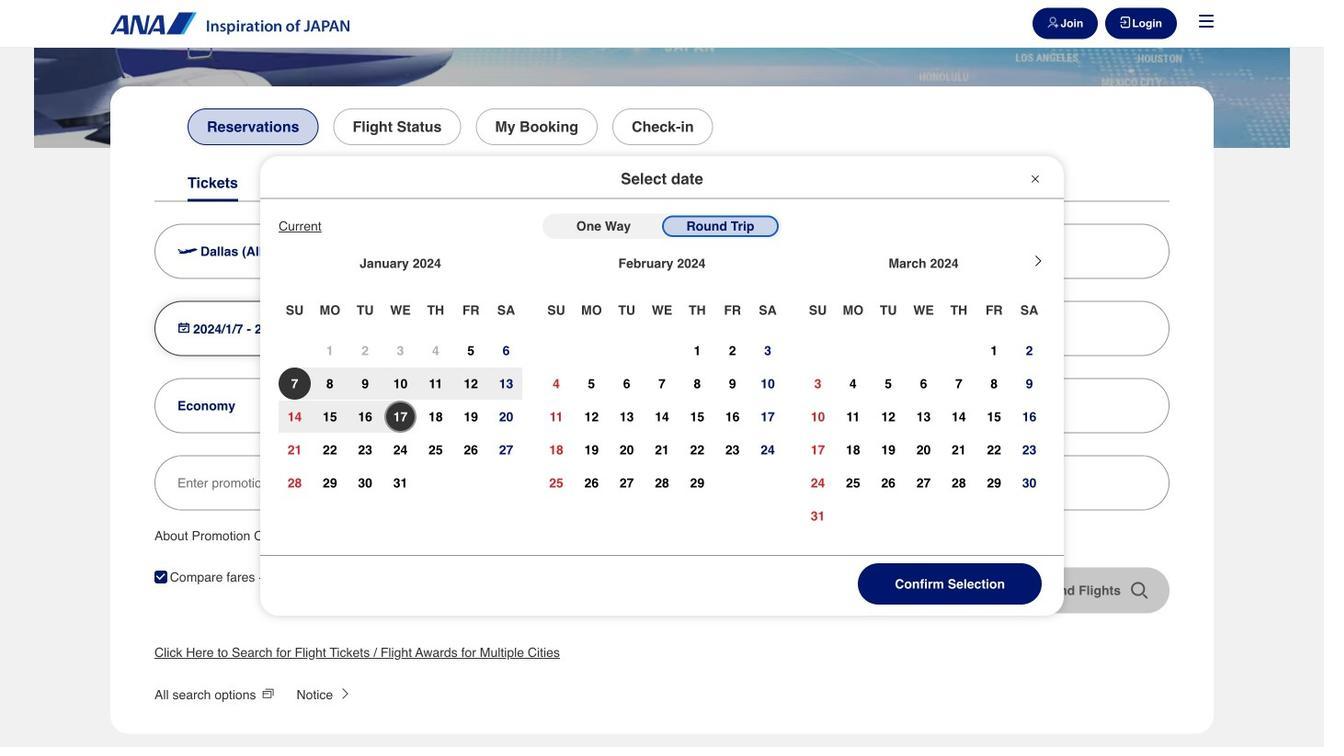Task type: vqa. For each thing, say whether or not it's contained in the screenshot.
ANA Inspiration of JAPAN image
yes



Task type: describe. For each thing, give the bounding box(es) containing it.
2024 01 01 image
[[312, 335, 348, 367]]

Enter promotion code text field
[[178, 457, 1147, 510]]

ana inspiration of japan image
[[110, 12, 350, 34]]

2024 01 03 image
[[383, 335, 418, 367]]

2024 01 02 image
[[348, 335, 383, 367]]



Task type: locate. For each thing, give the bounding box(es) containing it.
list item
[[34, 0, 1290, 148]]

None checkbox
[[155, 571, 167, 584]]

2024 01 04 image
[[418, 335, 453, 367]]



